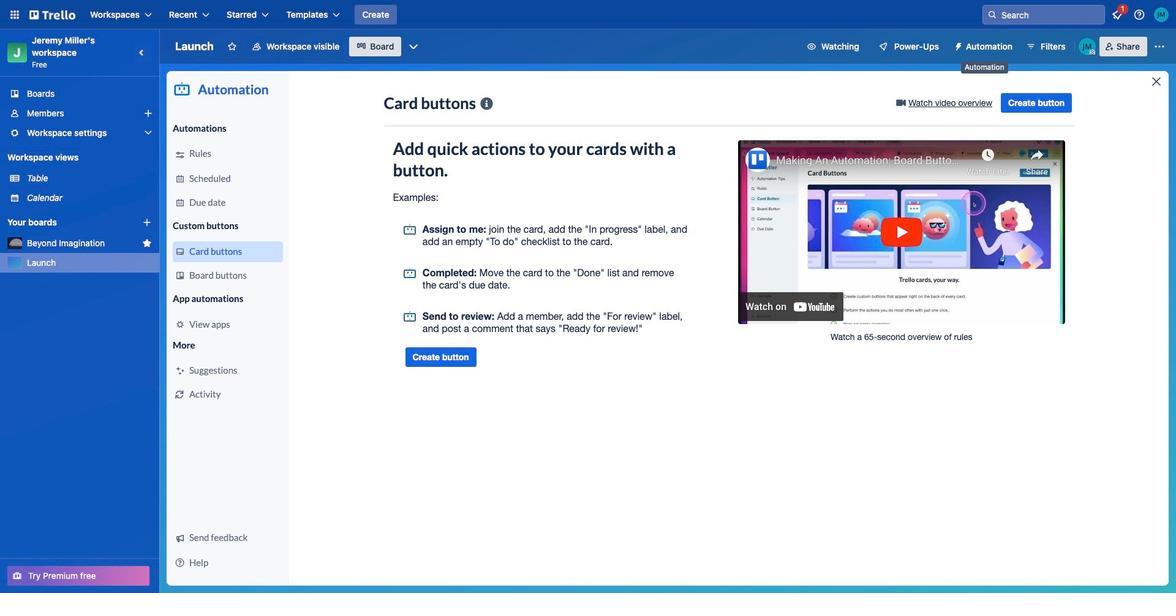 Task type: locate. For each thing, give the bounding box(es) containing it.
primary element
[[0, 0, 1177, 29]]

1 vertical spatial jeremy miller (jeremymiller198) image
[[1079, 38, 1096, 55]]

tooltip
[[962, 61, 1009, 73]]

sm image
[[949, 37, 967, 54]]

search image
[[988, 10, 998, 20]]

jeremy miller (jeremymiller198) image down search "field"
[[1079, 38, 1096, 55]]

0 horizontal spatial jeremy miller (jeremymiller198) image
[[1079, 38, 1096, 55]]

open information menu image
[[1134, 9, 1146, 21]]

1 horizontal spatial jeremy miller (jeremymiller198) image
[[1155, 7, 1169, 22]]

jeremy miller (jeremymiller198) image right open information menu image
[[1155, 7, 1169, 22]]

Search field
[[998, 6, 1105, 23]]

your boards with 2 items element
[[7, 215, 124, 230]]

add board image
[[142, 218, 152, 227]]

jeremy miller (jeremymiller198) image
[[1155, 7, 1169, 22], [1079, 38, 1096, 55]]

this member is an admin of this board. image
[[1090, 50, 1096, 55]]

0 vertical spatial jeremy miller (jeremymiller198) image
[[1155, 7, 1169, 22]]

starred icon image
[[142, 238, 152, 248]]



Task type: vqa. For each thing, say whether or not it's contained in the screenshot.
collaborator in the left top of the page
no



Task type: describe. For each thing, give the bounding box(es) containing it.
star or unstar board image
[[227, 42, 237, 51]]

customize views image
[[408, 40, 420, 53]]

workspace navigation collapse icon image
[[134, 44, 151, 61]]

show menu image
[[1154, 40, 1166, 53]]

Board name text field
[[169, 37, 220, 56]]

back to home image
[[29, 5, 75, 25]]

1 notification image
[[1111, 7, 1125, 22]]



